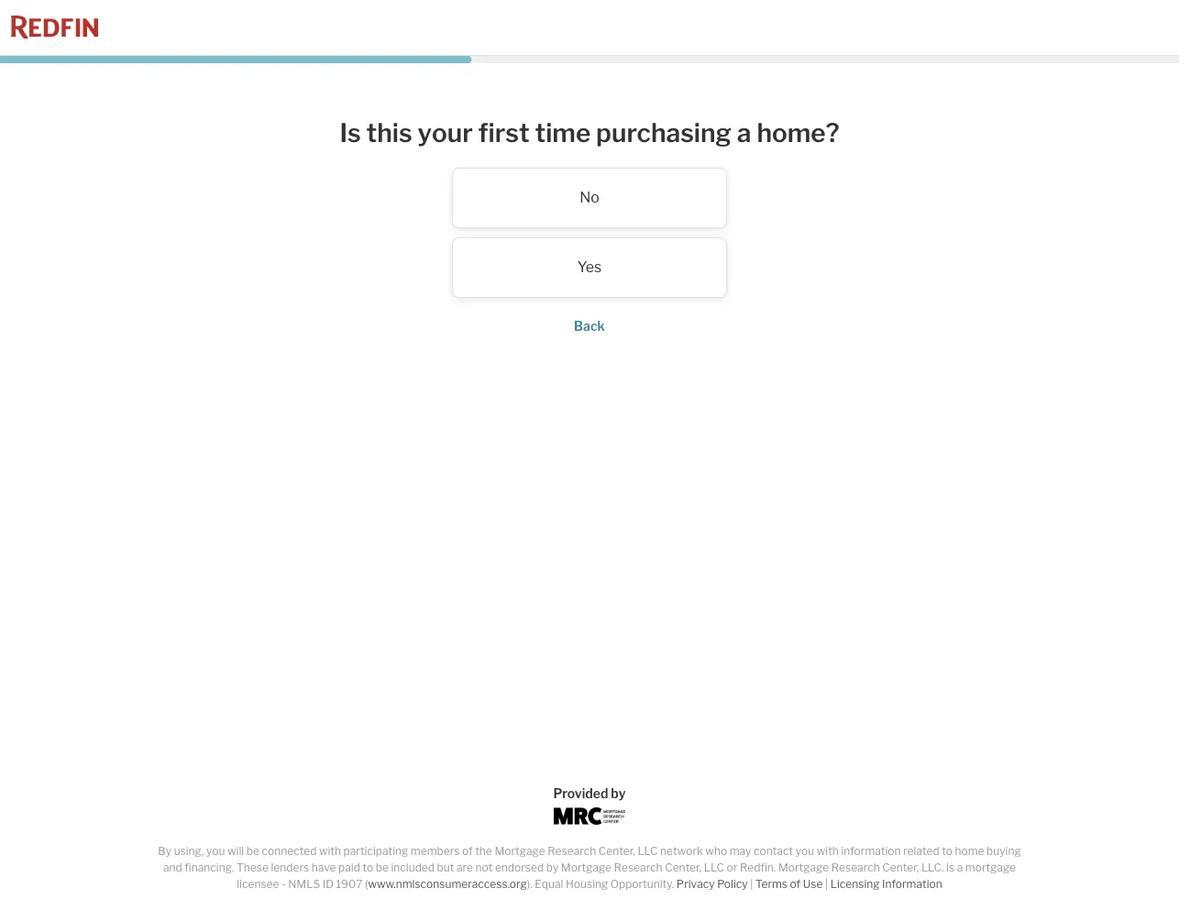 Task type: vqa. For each thing, say whether or not it's contained in the screenshot.
the right Mortgage
yes



Task type: describe. For each thing, give the bounding box(es) containing it.
connected
[[262, 845, 317, 859]]

not
[[476, 861, 493, 875]]

of for terms
[[790, 878, 801, 892]]

paid
[[339, 861, 360, 875]]

nmls
[[288, 878, 320, 892]]

using,
[[174, 845, 204, 859]]

back
[[574, 318, 605, 333]]

licensing
[[831, 878, 880, 892]]

home
[[955, 845, 985, 859]]

housing
[[566, 878, 608, 892]]

provided
[[553, 786, 609, 802]]

1 vertical spatial llc
[[704, 861, 725, 875]]

use
[[803, 878, 823, 892]]

a
[[957, 861, 963, 875]]

0 horizontal spatial center,
[[599, 845, 635, 859]]

0 horizontal spatial to
[[363, 861, 373, 875]]

1 with from the left
[[319, 845, 341, 859]]

a home?
[[737, 117, 840, 149]]

1 horizontal spatial research
[[614, 861, 663, 875]]

time
[[535, 117, 591, 149]]

2 with from the left
[[817, 845, 839, 859]]

by
[[158, 845, 172, 859]]

no
[[580, 189, 600, 206]]

are
[[457, 861, 473, 875]]

redfin.
[[740, 861, 776, 875]]

but
[[437, 861, 454, 875]]

privacy policy link
[[677, 878, 748, 892]]

0 vertical spatial to
[[942, 845, 953, 859]]

endorsed
[[495, 861, 544, 875]]

participating
[[344, 845, 408, 859]]

may
[[730, 845, 752, 859]]

information
[[841, 845, 901, 859]]

lenders
[[271, 861, 309, 875]]

1 horizontal spatial be
[[376, 861, 389, 875]]

-
[[282, 878, 286, 892]]

is
[[340, 117, 361, 149]]

1907
[[336, 878, 363, 892]]

licensee
[[237, 878, 279, 892]]

licensing information link
[[831, 878, 943, 892]]

will
[[227, 845, 244, 859]]

contact
[[754, 845, 794, 859]]

www.nmlsconsumeraccess.org ). equal housing opportunity. privacy policy | terms of use | licensing information
[[368, 878, 943, 892]]

(
[[365, 878, 368, 892]]



Task type: locate. For each thing, give the bounding box(es) containing it.
1 horizontal spatial of
[[790, 878, 801, 892]]

with up have
[[319, 845, 341, 859]]

center, up the opportunity.
[[599, 845, 635, 859]]

be up "these"
[[247, 845, 260, 859]]

1 vertical spatial of
[[790, 878, 801, 892]]

2 horizontal spatial research
[[832, 861, 880, 875]]

center, up information
[[883, 861, 919, 875]]

1 horizontal spatial center,
[[665, 861, 702, 875]]

to up (
[[363, 861, 373, 875]]

1 | from the left
[[750, 878, 753, 892]]

opportunity.
[[611, 878, 674, 892]]

center,
[[599, 845, 635, 859], [665, 861, 702, 875], [883, 861, 919, 875]]

with up use
[[817, 845, 839, 859]]

have
[[312, 861, 336, 875]]

0 horizontal spatial |
[[750, 878, 753, 892]]

1 vertical spatial be
[[376, 861, 389, 875]]

1 vertical spatial by
[[546, 861, 559, 875]]

with
[[319, 845, 341, 859], [817, 845, 839, 859]]

0 horizontal spatial you
[[206, 845, 225, 859]]

purchasing
[[596, 117, 732, 149]]

you
[[206, 845, 225, 859], [796, 845, 815, 859]]

| down redfin.
[[750, 878, 753, 892]]

by inside by using, you will be connected with participating members of the mortgage research center, llc network who may contact you with information related to home buying and financing. these lenders have paid to be included but are not endorsed by mortgage research center, llc or redfin. mortgage research center, llc. is a mortgage licensee - nmls id 1907 (
[[546, 861, 559, 875]]

who
[[706, 845, 727, 859]]

0 horizontal spatial of
[[462, 845, 473, 859]]

or
[[727, 861, 738, 875]]

by
[[611, 786, 626, 802], [546, 861, 559, 875]]

1 horizontal spatial you
[[796, 845, 815, 859]]

1 horizontal spatial by
[[611, 786, 626, 802]]

back button
[[574, 318, 605, 333]]

by using, you will be connected with participating members of the mortgage research center, llc network who may contact you with information related to home buying and financing. these lenders have paid to be included but are not endorsed by mortgage research center, llc or redfin. mortgage research center, llc. is a mortgage licensee - nmls id 1907 (
[[158, 845, 1021, 892]]

provided by
[[553, 786, 626, 802]]

1 vertical spatial to
[[363, 861, 373, 875]]

|
[[750, 878, 753, 892], [825, 878, 828, 892]]

is
[[947, 861, 955, 875]]

1 horizontal spatial with
[[817, 845, 839, 859]]

to
[[942, 845, 953, 859], [363, 861, 373, 875]]

research up housing
[[548, 845, 596, 859]]

2 horizontal spatial center,
[[883, 861, 919, 875]]

and
[[163, 861, 182, 875]]

be down participating
[[376, 861, 389, 875]]

0 horizontal spatial research
[[548, 845, 596, 859]]

be
[[247, 845, 260, 859], [376, 861, 389, 875]]

www.nmlsconsumeraccess.org
[[368, 878, 527, 892]]

first
[[478, 117, 530, 149]]

0 vertical spatial llc
[[638, 845, 658, 859]]

www.nmlsconsumeraccess.org link
[[368, 878, 527, 892]]

privacy
[[677, 878, 715, 892]]

mortgage up endorsed
[[495, 845, 545, 859]]

the
[[475, 845, 492, 859]]

is this your first time purchasing a home? option group
[[223, 167, 957, 298]]

2 you from the left
[[796, 845, 815, 859]]

| right use
[[825, 878, 828, 892]]

research up the opportunity.
[[614, 861, 663, 875]]

is this your first time purchasing a home?
[[340, 117, 840, 149]]

0 horizontal spatial llc
[[638, 845, 658, 859]]

0 horizontal spatial be
[[247, 845, 260, 859]]

0 vertical spatial of
[[462, 845, 473, 859]]

related
[[904, 845, 940, 859]]

llc.
[[922, 861, 944, 875]]

research
[[548, 845, 596, 859], [614, 861, 663, 875], [832, 861, 880, 875]]

1 horizontal spatial to
[[942, 845, 953, 859]]

llc up the opportunity.
[[638, 845, 658, 859]]

id
[[323, 878, 334, 892]]

2 | from the left
[[825, 878, 828, 892]]

research up licensing
[[832, 861, 880, 875]]

mortgage research center image
[[554, 808, 625, 825]]

1 horizontal spatial mortgage
[[561, 861, 612, 875]]

0 horizontal spatial with
[[319, 845, 341, 859]]

0 horizontal spatial mortgage
[[495, 845, 545, 859]]

terms
[[756, 878, 788, 892]]

you up financing. at the bottom of the page
[[206, 845, 225, 859]]

equal
[[535, 878, 564, 892]]

1 horizontal spatial llc
[[704, 861, 725, 875]]

yes
[[578, 258, 602, 276]]

you right the contact
[[796, 845, 815, 859]]

information
[[882, 878, 943, 892]]

of for members
[[462, 845, 473, 859]]

network
[[660, 845, 703, 859]]

llc
[[638, 845, 658, 859], [704, 861, 725, 875]]

buying
[[987, 845, 1021, 859]]

mortgage
[[495, 845, 545, 859], [561, 861, 612, 875], [779, 861, 829, 875]]

1 you from the left
[[206, 845, 225, 859]]

llc up privacy policy link
[[704, 861, 725, 875]]

2 horizontal spatial mortgage
[[779, 861, 829, 875]]

financing.
[[185, 861, 234, 875]]

by up mortgage research center image
[[611, 786, 626, 802]]

center, down network
[[665, 861, 702, 875]]

of left use
[[790, 878, 801, 892]]

mortgage up use
[[779, 861, 829, 875]]

included
[[391, 861, 435, 875]]

0 vertical spatial be
[[247, 845, 260, 859]]

your
[[418, 117, 473, 149]]

1 horizontal spatial |
[[825, 878, 828, 892]]

mortgage up housing
[[561, 861, 612, 875]]

this
[[366, 117, 412, 149]]

of
[[462, 845, 473, 859], [790, 878, 801, 892]]

policy
[[717, 878, 748, 892]]

terms of use link
[[756, 878, 823, 892]]

).
[[527, 878, 533, 892]]

0 horizontal spatial by
[[546, 861, 559, 875]]

mortgage
[[966, 861, 1016, 875]]

0 vertical spatial by
[[611, 786, 626, 802]]

of inside by using, you will be connected with participating members of the mortgage research center, llc network who may contact you with information related to home buying and financing. these lenders have paid to be included but are not endorsed by mortgage research center, llc or redfin. mortgage research center, llc. is a mortgage licensee - nmls id 1907 (
[[462, 845, 473, 859]]

to up is
[[942, 845, 953, 859]]

by up equal
[[546, 861, 559, 875]]

these
[[237, 861, 269, 875]]

of left the
[[462, 845, 473, 859]]

members
[[411, 845, 460, 859]]



